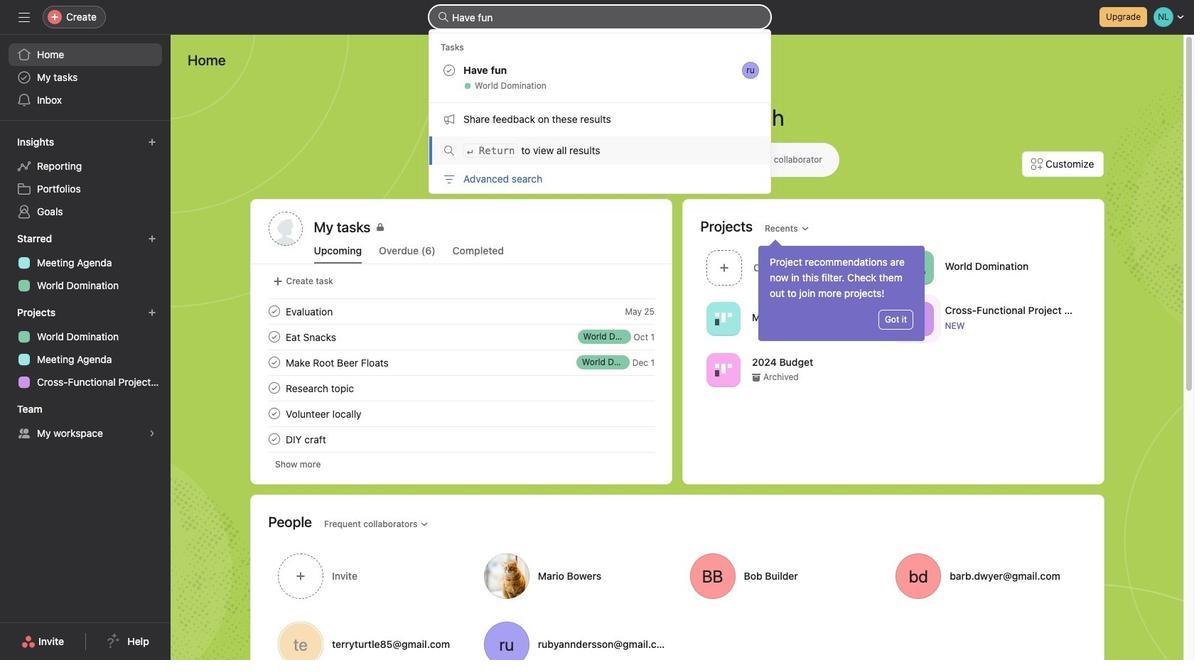 Task type: describe. For each thing, give the bounding box(es) containing it.
board image
[[715, 362, 732, 379]]

2 mark complete checkbox from the top
[[266, 354, 283, 371]]

global element
[[0, 35, 171, 120]]

board image
[[715, 310, 732, 327]]

rocket image
[[908, 259, 925, 276]]

mark complete image for 1st mark complete checkbox from the bottom
[[266, 380, 283, 397]]

Search tasks, projects, and more text field
[[429, 6, 771, 28]]

2 mark complete checkbox from the top
[[266, 405, 283, 422]]

mark complete image for 3rd mark complete option from the top
[[266, 431, 283, 448]]

new insights image
[[148, 138, 156, 146]]

insights element
[[0, 129, 171, 226]]

teams element
[[0, 397, 171, 448]]



Task type: vqa. For each thing, say whether or not it's contained in the screenshot.
Starred element
yes



Task type: locate. For each thing, give the bounding box(es) containing it.
add items to starred image
[[148, 235, 156, 243]]

Mark complete checkbox
[[266, 303, 283, 320], [266, 354, 283, 371], [266, 380, 283, 397]]

5 mark complete image from the top
[[266, 431, 283, 448]]

3 mark complete checkbox from the top
[[266, 431, 283, 448]]

mark complete image for second mark complete checkbox from the top
[[266, 354, 283, 371]]

line_and_symbols image
[[908, 310, 925, 327]]

projects element
[[0, 300, 171, 397]]

3 mark complete image from the top
[[266, 380, 283, 397]]

new project or portfolio image
[[148, 309, 156, 317]]

see details, my workspace image
[[148, 429, 156, 438]]

tooltip
[[759, 242, 925, 341]]

1 mark complete checkbox from the top
[[266, 328, 283, 346]]

2 mark complete image from the top
[[266, 354, 283, 371]]

None field
[[429, 6, 771, 28]]

list item
[[701, 246, 894, 289], [251, 299, 672, 324], [251, 324, 672, 350], [251, 350, 672, 375], [251, 375, 672, 401], [251, 427, 672, 452]]

1 mark complete image from the top
[[266, 303, 283, 320]]

0 vertical spatial mark complete checkbox
[[266, 328, 283, 346]]

Mark complete checkbox
[[266, 328, 283, 346], [266, 405, 283, 422], [266, 431, 283, 448]]

1 vertical spatial mark complete checkbox
[[266, 405, 283, 422]]

mark complete image for 2nd mark complete option
[[266, 405, 283, 422]]

prominent image
[[438, 11, 449, 23]]

2 vertical spatial mark complete checkbox
[[266, 380, 283, 397]]

mark complete image
[[266, 303, 283, 320], [266, 354, 283, 371], [266, 380, 283, 397], [266, 405, 283, 422], [266, 431, 283, 448]]

0 vertical spatial mark complete checkbox
[[266, 303, 283, 320]]

hide sidebar image
[[18, 11, 30, 23]]

1 mark complete checkbox from the top
[[266, 303, 283, 320]]

mark complete image
[[266, 328, 283, 346]]

3 mark complete checkbox from the top
[[266, 380, 283, 397]]

option
[[429, 137, 771, 165]]

mark complete image for 3rd mark complete checkbox from the bottom of the page
[[266, 303, 283, 320]]

4 mark complete image from the top
[[266, 405, 283, 422]]

starred element
[[0, 226, 171, 300]]

add profile photo image
[[268, 212, 303, 246]]

2 vertical spatial mark complete checkbox
[[266, 431, 283, 448]]

1 vertical spatial mark complete checkbox
[[266, 354, 283, 371]]



